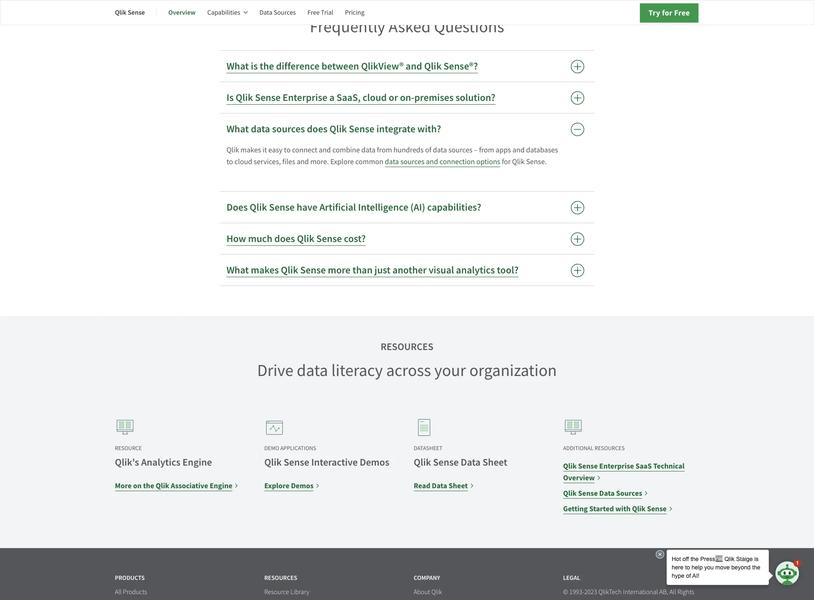 Task type: vqa. For each thing, say whether or not it's contained in the screenshot.


Task type: describe. For each thing, give the bounding box(es) containing it.
resources
[[381, 340, 434, 353]]

how much does qlik sense cost? button
[[220, 223, 595, 254]]

0 vertical spatial products
[[115, 574, 145, 582]]

and up more.
[[319, 145, 331, 155]]

started
[[590, 504, 614, 514]]

datasheet qlik sense data sheet
[[414, 444, 508, 469]]

sources inside the qlik makes it easy to connect and combine data from hundreds of data sources – from apps and databases to cloud services, files and more. explore common
[[449, 145, 473, 155]]

1 from from the left
[[377, 145, 392, 155]]

artificial
[[320, 201, 356, 214]]

about qlik link
[[414, 588, 442, 597]]

qlikview®
[[361, 59, 404, 73]]

frequently asked questions
[[310, 16, 504, 37]]

how
[[227, 232, 246, 245]]

tool?
[[497, 263, 519, 277]]

your
[[435, 360, 466, 381]]

enterprise inside is qlik sense enterprise a saas, cloud or on-premises solution? dropdown button
[[283, 91, 328, 104]]

read
[[414, 481, 431, 491]]

cloud inside dropdown button
[[363, 91, 387, 104]]

resource for library
[[264, 588, 289, 596]]

overview inside the qlik sense enterprise saas technical overview
[[563, 473, 595, 483]]

1 horizontal spatial does
[[307, 122, 328, 136]]

0 vertical spatial to
[[284, 145, 291, 155]]

data right drive
[[297, 360, 328, 381]]

of
[[425, 145, 432, 155]]

connection
[[440, 157, 475, 167]]

sense inside demo applications qlik sense interactive demos
[[284, 456, 309, 469]]

what for what makes qlik sense more than just another visual analytics tool?
[[227, 263, 249, 277]]

analytics
[[456, 263, 495, 277]]

what is the difference between qlikview® and qlik sense®?
[[227, 59, 478, 73]]

between
[[322, 59, 359, 73]]

with?
[[418, 122, 441, 136]]

explore demos
[[264, 481, 314, 491]]

interactive
[[311, 456, 358, 469]]

sheet inside datasheet qlik sense data sheet
[[483, 456, 508, 469]]

sense inside menu bar
[[128, 8, 145, 17]]

more
[[115, 481, 132, 491]]

overview link
[[168, 3, 196, 23]]

saas
[[636, 461, 652, 471]]

it
[[263, 145, 267, 155]]

more on the qlik associative engine link
[[115, 480, 239, 492]]

demo applications qlik sense interactive demos
[[264, 444, 390, 469]]

©
[[563, 588, 568, 596]]

0 horizontal spatial resources
[[264, 574, 297, 582]]

(ai)
[[411, 201, 426, 214]]

qlik sense
[[115, 8, 145, 17]]

1993-
[[570, 588, 585, 596]]

company
[[414, 574, 440, 582]]

on-
[[400, 91, 415, 104]]

about qlik
[[414, 588, 442, 596]]

easy
[[269, 145, 283, 155]]

all inside all products link
[[115, 588, 122, 596]]

the for qlik
[[143, 481, 154, 491]]

pricing link
[[345, 3, 365, 23]]

2023
[[585, 588, 597, 596]]

is
[[251, 59, 258, 73]]

data sources link
[[260, 3, 296, 23]]

sense inside datasheet qlik sense data sheet
[[433, 456, 459, 469]]

pricing
[[345, 8, 365, 17]]

resource library link
[[264, 588, 309, 597]]

1 vertical spatial explore
[[264, 481, 290, 491]]

© 1993-2023 qliktech international ab, all rights
[[563, 588, 695, 600]]

1 vertical spatial engine
[[210, 481, 233, 491]]

ab,
[[660, 588, 669, 596]]

additional resources
[[563, 444, 625, 452]]

across
[[386, 360, 431, 381]]

cost?
[[344, 232, 366, 245]]

a
[[330, 91, 335, 104]]

how much does qlik sense cost?
[[227, 232, 366, 245]]

the for difference
[[260, 59, 274, 73]]

much
[[248, 232, 273, 245]]

1 horizontal spatial sources
[[401, 157, 425, 167]]

associative
[[171, 481, 208, 491]]

is qlik sense enterprise a saas, cloud or on-premises solution?
[[227, 91, 496, 104]]

free inside 'link'
[[675, 8, 690, 18]]

qlik inside menu bar
[[115, 8, 127, 17]]

more.
[[310, 157, 329, 167]]

what data sources does qlik sense integrate with?
[[227, 122, 441, 136]]

legal
[[563, 574, 581, 582]]

does qlik sense have artificial intelligence (ai) capabilities?
[[227, 201, 482, 214]]

data right capabilities "link"
[[260, 8, 273, 17]]

1 vertical spatial does
[[275, 232, 295, 245]]

datasheet
[[414, 444, 443, 452]]

capabilities link
[[207, 3, 248, 23]]

qlik inside the qlik makes it easy to connect and combine data from hundreds of data sources – from apps and databases to cloud services, files and more. explore common
[[227, 145, 239, 155]]

more on the qlik associative engine
[[115, 481, 233, 491]]

qlik sense data sources
[[563, 488, 643, 498]]

have
[[297, 201, 318, 214]]

integrate
[[377, 122, 416, 136]]

literacy
[[332, 360, 383, 381]]

databases
[[526, 145, 558, 155]]

another
[[393, 263, 427, 277]]

with
[[616, 504, 631, 514]]

organization
[[470, 360, 557, 381]]

does qlik sense have artificial intelligence (ai) capabilities? button
[[220, 192, 595, 223]]

library
[[291, 588, 309, 596]]

data sources and connection options link
[[385, 157, 501, 167]]

data sources and connection options for qlik sense.
[[385, 157, 547, 167]]

drive
[[257, 360, 294, 381]]

resource library
[[264, 588, 309, 596]]



Task type: locate. For each thing, give the bounding box(es) containing it.
what
[[227, 59, 249, 73], [227, 122, 249, 136], [227, 263, 249, 277]]

all products
[[115, 588, 147, 596]]

all inside the © 1993-2023 qliktech international ab, all rights
[[670, 588, 677, 596]]

1 vertical spatial demos
[[291, 481, 314, 491]]

1 horizontal spatial from
[[479, 145, 494, 155]]

read data sheet
[[414, 481, 468, 491]]

free right try
[[675, 8, 690, 18]]

0 horizontal spatial the
[[143, 481, 154, 491]]

data up read data sheet link
[[461, 456, 481, 469]]

all products link
[[115, 588, 147, 597]]

makes left it
[[241, 145, 261, 155]]

0 horizontal spatial to
[[227, 157, 233, 167]]

1 horizontal spatial for
[[662, 8, 673, 18]]

1 vertical spatial resource
[[264, 588, 289, 596]]

1 vertical spatial cloud
[[235, 157, 252, 167]]

0 vertical spatial cloud
[[363, 91, 387, 104]]

0 horizontal spatial for
[[502, 157, 511, 167]]

and down of
[[426, 157, 438, 167]]

qlik inside datasheet qlik sense data sheet
[[414, 456, 431, 469]]

saas,
[[337, 91, 361, 104]]

0 vertical spatial enterprise
[[283, 91, 328, 104]]

what makes qlik sense more than just another visual analytics tool?
[[227, 263, 519, 277]]

makes for what
[[251, 263, 279, 277]]

0 horizontal spatial cloud
[[235, 157, 252, 167]]

getting started with qlik sense link
[[563, 503, 673, 515]]

1 horizontal spatial sheet
[[483, 456, 508, 469]]

what inside what data sources does qlik sense integrate with? dropdown button
[[227, 122, 249, 136]]

0 horizontal spatial sheet
[[449, 481, 468, 491]]

1 horizontal spatial cloud
[[363, 91, 387, 104]]

data
[[251, 122, 270, 136], [362, 145, 376, 155], [433, 145, 447, 155], [385, 157, 399, 167], [297, 360, 328, 381]]

explore down combine on the top of the page
[[330, 157, 354, 167]]

data sources
[[260, 8, 296, 17]]

0 vertical spatial sheet
[[483, 456, 508, 469]]

is
[[227, 91, 234, 104]]

demos inside demo applications qlik sense interactive demos
[[360, 456, 390, 469]]

1 horizontal spatial enterprise
[[600, 461, 634, 471]]

0 horizontal spatial sources
[[272, 122, 305, 136]]

1 horizontal spatial to
[[284, 145, 291, 155]]

0 vertical spatial makes
[[241, 145, 261, 155]]

explore down demo
[[264, 481, 290, 491]]

solution?
[[456, 91, 496, 104]]

qlik inside the qlik sense enterprise saas technical overview
[[563, 461, 577, 471]]

data inside datasheet qlik sense data sheet
[[461, 456, 481, 469]]

getting
[[563, 504, 588, 514]]

data right of
[[433, 145, 447, 155]]

0 horizontal spatial overview
[[168, 8, 196, 17]]

2 from from the left
[[479, 145, 494, 155]]

1 vertical spatial products
[[123, 588, 147, 596]]

data down hundreds
[[385, 157, 399, 167]]

free trial
[[308, 8, 333, 17]]

or
[[389, 91, 398, 104]]

demos inside explore demos link
[[291, 481, 314, 491]]

0 vertical spatial sources
[[274, 8, 296, 17]]

0 vertical spatial overview
[[168, 8, 196, 17]]

does right much
[[275, 232, 295, 245]]

than
[[353, 263, 373, 277]]

1 horizontal spatial sources
[[616, 488, 643, 498]]

on
[[133, 481, 142, 491]]

0 vertical spatial engine
[[183, 456, 212, 469]]

makes down much
[[251, 263, 279, 277]]

1 vertical spatial sheet
[[449, 481, 468, 491]]

try for free link
[[640, 3, 699, 23]]

1 horizontal spatial resources
[[595, 444, 625, 452]]

explore inside the qlik makes it easy to connect and combine data from hundreds of data sources – from apps and databases to cloud services, files and more. explore common
[[330, 157, 354, 167]]

what is the difference between qlikview® and qlik sense®? button
[[220, 51, 595, 82]]

qlik
[[115, 8, 127, 17], [424, 59, 442, 73], [236, 91, 253, 104], [330, 122, 347, 136], [227, 145, 239, 155], [512, 157, 525, 167], [250, 201, 267, 214], [297, 232, 315, 245], [281, 263, 298, 277], [264, 456, 282, 469], [414, 456, 431, 469], [563, 461, 577, 471], [156, 481, 169, 491], [563, 488, 577, 498], [632, 504, 646, 514], [432, 588, 442, 596]]

1 vertical spatial for
[[502, 157, 511, 167]]

makes inside the qlik makes it easy to connect and combine data from hundreds of data sources – from apps and databases to cloud services, files and more. explore common
[[241, 145, 261, 155]]

from right the –
[[479, 145, 494, 155]]

sources left the free trial link
[[274, 8, 296, 17]]

1 vertical spatial resources
[[264, 574, 297, 582]]

and inside dropdown button
[[406, 59, 422, 73]]

0 vertical spatial does
[[307, 122, 328, 136]]

0 horizontal spatial sources
[[274, 8, 296, 17]]

sources
[[272, 122, 305, 136], [449, 145, 473, 155], [401, 157, 425, 167]]

enterprise inside the qlik sense enterprise saas technical overview
[[600, 461, 634, 471]]

demos down applications
[[291, 481, 314, 491]]

sources down hundreds
[[401, 157, 425, 167]]

0 vertical spatial resources
[[595, 444, 625, 452]]

and right apps
[[513, 145, 525, 155]]

explore demos link
[[264, 480, 320, 492]]

0 horizontal spatial does
[[275, 232, 295, 245]]

1 vertical spatial the
[[143, 481, 154, 491]]

what down how
[[227, 263, 249, 277]]

what left "is"
[[227, 59, 249, 73]]

rights
[[678, 588, 695, 596]]

enterprise left a
[[283, 91, 328, 104]]

0 horizontal spatial from
[[377, 145, 392, 155]]

resource left library at the bottom of the page
[[264, 588, 289, 596]]

common
[[356, 157, 384, 167]]

1 all from the left
[[115, 588, 122, 596]]

demo
[[264, 444, 279, 452]]

1 horizontal spatial overview
[[563, 473, 595, 483]]

1 horizontal spatial explore
[[330, 157, 354, 167]]

for
[[662, 8, 673, 18], [502, 157, 511, 167]]

data up common
[[362, 145, 376, 155]]

1 horizontal spatial free
[[675, 8, 690, 18]]

try
[[649, 8, 661, 18]]

0 vertical spatial demos
[[360, 456, 390, 469]]

for down apps
[[502, 157, 511, 167]]

international
[[623, 588, 658, 596]]

1 vertical spatial makes
[[251, 263, 279, 277]]

menu bar
[[115, 3, 376, 23]]

makes for qlik
[[241, 145, 261, 155]]

to up files
[[284, 145, 291, 155]]

to
[[284, 145, 291, 155], [227, 157, 233, 167]]

try for free
[[649, 8, 690, 18]]

qlik's
[[115, 456, 139, 469]]

sources up easy
[[272, 122, 305, 136]]

1 vertical spatial enterprise
[[600, 461, 634, 471]]

1 vertical spatial overview
[[563, 473, 595, 483]]

sources up connection in the top right of the page
[[449, 145, 473, 155]]

resource inside resource qlik's analytics engine
[[115, 444, 142, 452]]

visual
[[429, 263, 454, 277]]

sources up with
[[616, 488, 643, 498]]

free trial link
[[308, 3, 333, 23]]

overview left capabilities
[[168, 8, 196, 17]]

qlik makes it easy to connect and combine data from hundreds of data sources – from apps and databases to cloud services, files and more. explore common
[[227, 145, 558, 167]]

sources inside dropdown button
[[272, 122, 305, 136]]

the inside dropdown button
[[260, 59, 274, 73]]

what for what data sources does qlik sense integrate with?
[[227, 122, 249, 136]]

0 horizontal spatial resource
[[115, 444, 142, 452]]

services,
[[254, 157, 281, 167]]

1 vertical spatial to
[[227, 157, 233, 167]]

menu bar containing qlik sense
[[115, 3, 376, 23]]

data
[[260, 8, 273, 17], [461, 456, 481, 469], [432, 481, 447, 491], [600, 488, 615, 498]]

sense inside the qlik sense enterprise saas technical overview
[[578, 461, 598, 471]]

0 horizontal spatial enterprise
[[283, 91, 328, 104]]

and right the qlikview®
[[406, 59, 422, 73]]

data right read on the bottom right of page
[[432, 481, 447, 491]]

3 what from the top
[[227, 263, 249, 277]]

does
[[227, 201, 248, 214]]

what data sources does qlik sense integrate with? button
[[220, 113, 595, 144]]

0 vertical spatial what
[[227, 59, 249, 73]]

sense.
[[526, 157, 547, 167]]

the
[[260, 59, 274, 73], [143, 481, 154, 491]]

sheet
[[483, 456, 508, 469], [449, 481, 468, 491]]

qlik sense data sources link
[[563, 487, 649, 499]]

makes inside dropdown button
[[251, 263, 279, 277]]

apps
[[496, 145, 511, 155]]

enterprise left saas
[[600, 461, 634, 471]]

the right "is"
[[260, 59, 274, 73]]

0 horizontal spatial all
[[115, 588, 122, 596]]

for right try
[[662, 8, 673, 18]]

hundreds
[[394, 145, 424, 155]]

demos right interactive
[[360, 456, 390, 469]]

more
[[328, 263, 351, 277]]

resource
[[115, 444, 142, 452], [264, 588, 289, 596]]

trial
[[321, 8, 333, 17]]

0 vertical spatial sources
[[272, 122, 305, 136]]

0 vertical spatial the
[[260, 59, 274, 73]]

cloud
[[363, 91, 387, 104], [235, 157, 252, 167]]

1 vertical spatial sources
[[449, 145, 473, 155]]

files
[[282, 157, 295, 167]]

engine up 'associative'
[[183, 456, 212, 469]]

data up started
[[600, 488, 615, 498]]

0 horizontal spatial explore
[[264, 481, 290, 491]]

1 vertical spatial sources
[[616, 488, 643, 498]]

2 vertical spatial what
[[227, 263, 249, 277]]

qlik sense enterprise saas technical overview
[[563, 461, 685, 483]]

questions
[[434, 16, 504, 37]]

overview
[[168, 8, 196, 17], [563, 473, 595, 483]]

what inside what makes qlik sense more than just another visual analytics tool? dropdown button
[[227, 263, 249, 277]]

what for what is the difference between qlikview® and qlik sense®?
[[227, 59, 249, 73]]

1 what from the top
[[227, 59, 249, 73]]

cloud inside the qlik makes it easy to connect and combine data from hundreds of data sources – from apps and databases to cloud services, files and more. explore common
[[235, 157, 252, 167]]

resource for qlik's
[[115, 444, 142, 452]]

1 horizontal spatial demos
[[360, 456, 390, 469]]

1 horizontal spatial all
[[670, 588, 677, 596]]

free
[[675, 8, 690, 18], [308, 8, 320, 17]]

qliktech
[[599, 588, 622, 596]]

qlik inside demo applications qlik sense interactive demos
[[264, 456, 282, 469]]

0 vertical spatial explore
[[330, 157, 354, 167]]

combine
[[333, 145, 360, 155]]

applications
[[280, 444, 316, 452]]

resources up the qlik sense enterprise saas technical overview
[[595, 444, 625, 452]]

capabilities?
[[428, 201, 482, 214]]

0 horizontal spatial free
[[308, 8, 320, 17]]

data up it
[[251, 122, 270, 136]]

0 vertical spatial resource
[[115, 444, 142, 452]]

2 what from the top
[[227, 122, 249, 136]]

what inside what is the difference between qlikview® and qlik sense®? dropdown button
[[227, 59, 249, 73]]

premises
[[415, 91, 454, 104]]

data inside dropdown button
[[251, 122, 270, 136]]

0 horizontal spatial demos
[[291, 481, 314, 491]]

resources up resource library
[[264, 574, 297, 582]]

sources
[[274, 8, 296, 17], [616, 488, 643, 498]]

engine inside resource qlik's analytics engine
[[183, 456, 212, 469]]

from up common
[[377, 145, 392, 155]]

2 vertical spatial sources
[[401, 157, 425, 167]]

difference
[[276, 59, 320, 73]]

analytics
[[141, 456, 181, 469]]

what makes qlik sense more than just another visual analytics tool? button
[[220, 255, 595, 286]]

overview up qlik sense data sources
[[563, 473, 595, 483]]

sources inside menu bar
[[274, 8, 296, 17]]

what down is
[[227, 122, 249, 136]]

1 horizontal spatial the
[[260, 59, 274, 73]]

all
[[115, 588, 122, 596], [670, 588, 677, 596]]

does up connect on the left top of page
[[307, 122, 328, 136]]

1 horizontal spatial resource
[[264, 588, 289, 596]]

engine right 'associative'
[[210, 481, 233, 491]]

free inside menu bar
[[308, 8, 320, 17]]

free left trial
[[308, 8, 320, 17]]

cloud left or
[[363, 91, 387, 104]]

1 vertical spatial what
[[227, 122, 249, 136]]

to left services,
[[227, 157, 233, 167]]

0 vertical spatial for
[[662, 8, 673, 18]]

for inside 'link'
[[662, 8, 673, 18]]

sense®?
[[444, 59, 478, 73]]

cloud left services,
[[235, 157, 252, 167]]

just
[[375, 263, 391, 277]]

qlik sense link
[[115, 3, 145, 23]]

capabilities
[[207, 8, 240, 17]]

from
[[377, 145, 392, 155], [479, 145, 494, 155]]

2 all from the left
[[670, 588, 677, 596]]

2 horizontal spatial sources
[[449, 145, 473, 155]]

the right on at the left bottom of the page
[[143, 481, 154, 491]]

drive data literacy across your organization
[[257, 360, 557, 381]]

intelligence
[[358, 201, 409, 214]]

and down connect on the left top of page
[[297, 157, 309, 167]]

resource up 'qlik's'
[[115, 444, 142, 452]]



